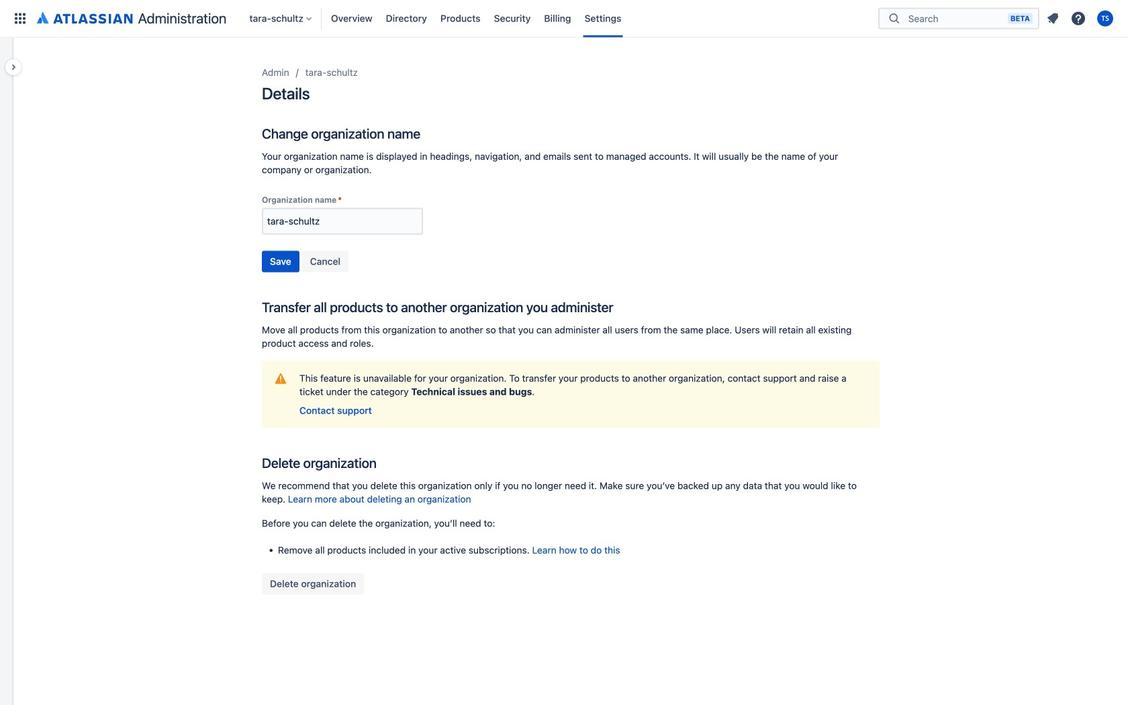 Task type: describe. For each thing, give the bounding box(es) containing it.
appswitcher icon image
[[12, 10, 28, 27]]

account image
[[1098, 10, 1114, 27]]

global navigation element
[[8, 0, 879, 37]]

toggle navigation image
[[0, 54, 30, 81]]



Task type: vqa. For each thing, say whether or not it's contained in the screenshot.
Directory link
no



Task type: locate. For each thing, give the bounding box(es) containing it.
banner
[[0, 0, 1128, 38]]

None field
[[263, 209, 422, 233]]

help icon image
[[1071, 10, 1087, 27]]

atlassian image
[[37, 9, 133, 26], [37, 9, 133, 26]]

Search field
[[905, 6, 1008, 31]]

search icon image
[[887, 12, 903, 25]]



